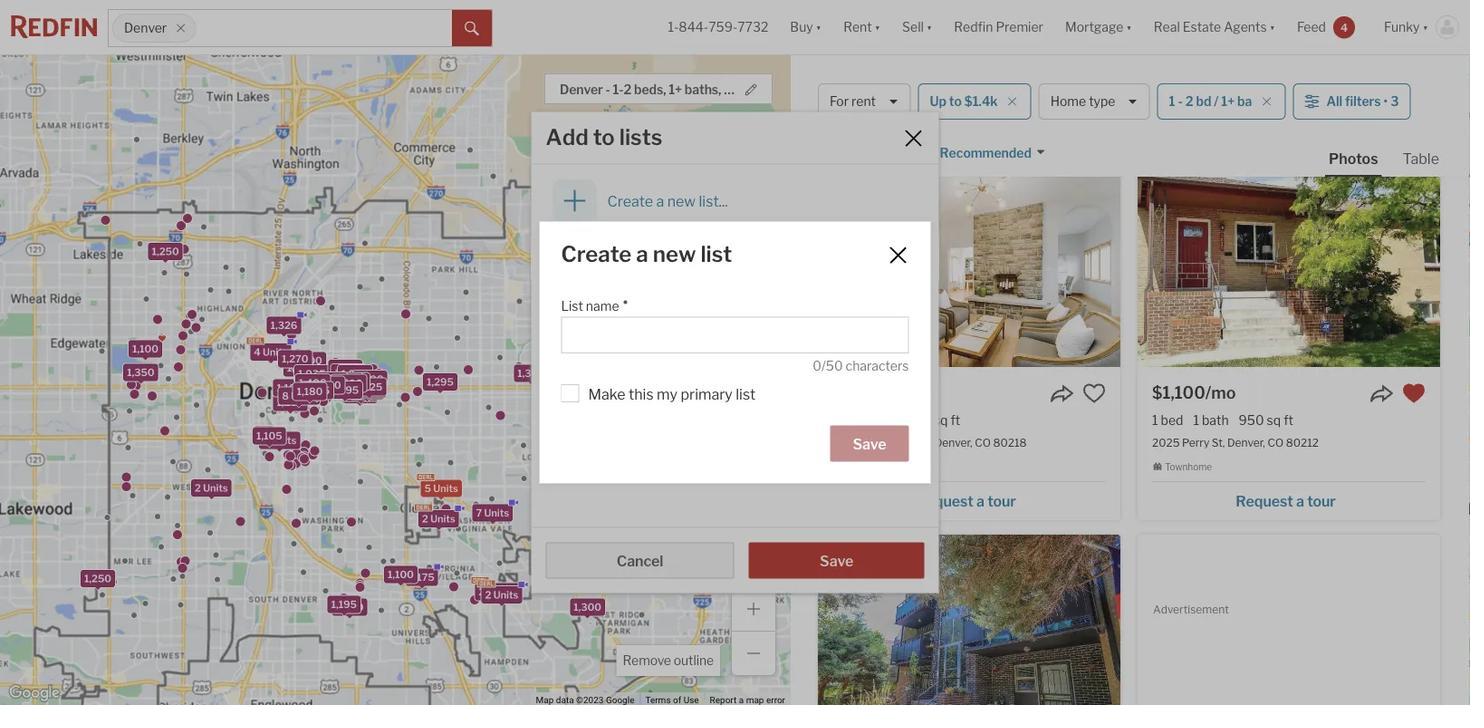 Task type: locate. For each thing, give the bounding box(es) containing it.
1 — from the top
[[919, 18, 931, 34]]

remove
[[623, 653, 671, 668]]

list
[[701, 241, 733, 267], [657, 263, 674, 279], [736, 385, 756, 403]]

80203 down redfin premier
[[973, 42, 1009, 55]]

2 vertical spatial 4
[[263, 434, 270, 446]]

2 horizontal spatial denver
[[818, 73, 887, 97]]

list for homes
[[657, 263, 674, 279]]

denver, left 80218
[[935, 436, 973, 449]]

1 bath up perry
[[1194, 412, 1229, 428]]

denver inside button
[[560, 82, 603, 97]]

0 vertical spatial 2 units
[[195, 482, 228, 494]]

1 horizontal spatial 80203
[[1291, 42, 1326, 55]]

7 units
[[476, 507, 509, 519]]

80212
[[1287, 436, 1319, 449]]

455 sq ft
[[1239, 18, 1293, 34]]

80203 for 736 e 18th ave, denver, co 80203
[[973, 42, 1009, 55]]

request down 2025 perry st, denver, co 80212 on the right bottom of page
[[1236, 492, 1294, 510]]

1 vertical spatial 1,100
[[388, 569, 414, 581]]

list
[[561, 298, 583, 314]]

0 horizontal spatial 2 units
[[195, 482, 228, 494]]

1 horizontal spatial e
[[1174, 42, 1180, 55]]

2 vertical spatial 2 units
[[485, 589, 519, 601]]

1 bed up 2025 at the bottom
[[1153, 412, 1184, 428]]

2 80203 from the left
[[1291, 42, 1326, 55]]

1 bath
[[874, 18, 909, 34], [1194, 18, 1229, 34], [874, 412, 909, 428], [1194, 412, 1229, 428]]

1,295 up '1,315'
[[332, 363, 359, 374]]

1 vertical spatial 4 units
[[263, 434, 297, 446]]

redfin premier button
[[944, 0, 1055, 54]]

/ right bd
[[1215, 94, 1219, 109]]

0 horizontal spatial to
[[593, 124, 615, 150]]

table
[[1403, 150, 1440, 167]]

denver - 1-2 beds, 1+ baths, <$1.4k
[[560, 82, 766, 97]]

2 — from the top
[[919, 412, 931, 428]]

co down 'redfin'
[[955, 42, 971, 55]]

5
[[425, 483, 431, 494]]

new inside button
[[668, 192, 696, 210]]

1 bed up 736
[[833, 18, 864, 34]]

4 units down 1,326
[[254, 346, 288, 358]]

for rent button
[[818, 83, 911, 120]]

0 horizontal spatial st,
[[919, 436, 933, 449]]

2025
[[1153, 436, 1180, 449]]

2 18th from the left
[[1183, 42, 1206, 55]]

0 vertical spatial create
[[608, 192, 653, 210]]

— sq ft up 736 e 18th ave, denver, co 80203
[[919, 18, 961, 34]]

0 horizontal spatial 1+
[[669, 82, 682, 97]]

apartments
[[891, 73, 1006, 97]]

2025 perry st, denver, co 80212
[[1153, 436, 1319, 449]]

2 ave, from the left
[[1208, 42, 1230, 55]]

0 vertical spatial /
[[1215, 94, 1219, 109]]

455
[[1239, 18, 1264, 34]]

18th for 736
[[865, 42, 888, 55]]

1 80203 from the left
[[973, 42, 1009, 55]]

tour down 80218
[[988, 492, 1016, 510]]

80203 down feed
[[1291, 42, 1326, 55]]

a up saved
[[657, 192, 664, 210]]

0 horizontal spatial ave,
[[890, 42, 912, 55]]

1,295 down 1,290
[[347, 389, 374, 400]]

1 up emerson
[[874, 412, 880, 428]]

remove denver image
[[175, 23, 186, 34]]

ba
[[1238, 94, 1253, 109]]

1 bed
[[833, 18, 864, 34], [1153, 18, 1184, 34], [833, 412, 864, 428], [1153, 412, 1184, 428]]

1 st, from the left
[[919, 436, 933, 449]]

1 favorite button checkbox from the left
[[1083, 382, 1106, 405]]

bed
[[841, 18, 864, 34], [1161, 18, 1184, 34], [841, 412, 864, 428], [1161, 412, 1184, 428]]

list up list name. required field. element
[[701, 241, 733, 267]]

0 vertical spatial 4 units
[[254, 346, 288, 358]]

2 horizontal spatial 4
[[1341, 21, 1348, 34]]

1 left bd
[[1170, 94, 1176, 109]]

2 — sq ft from the top
[[919, 412, 961, 428]]

80203
[[973, 42, 1009, 55], [1291, 42, 1326, 55]]

1 horizontal spatial 1,100
[[388, 569, 414, 581]]

1- left beds,
[[613, 82, 624, 97]]

list right primary
[[736, 385, 756, 403]]

18th
[[865, 42, 888, 55], [1183, 42, 1206, 55]]

for
[[830, 94, 849, 109]]

denver left remove denver icon
[[124, 20, 167, 36]]

1,265 down 1,290
[[348, 386, 375, 398]]

co for 1547 n emerson st, denver, co 80218
[[975, 436, 991, 449]]

1,250
[[152, 245, 179, 257], [341, 368, 369, 380], [343, 383, 371, 395], [84, 573, 111, 584]]

denver, for 1547 n emerson st, denver, co 80218
[[935, 436, 973, 449]]

list down saved
[[657, 263, 674, 279]]

1 vertical spatial — sq ft
[[919, 412, 961, 428]]

1 bed up 1547
[[833, 412, 864, 428]]

house
[[846, 461, 873, 472]]

- left beds,
[[606, 82, 610, 97]]

homes
[[676, 239, 723, 256]]

My saved homes checkbox
[[531, 237, 939, 280]]

0 vertical spatial new
[[668, 192, 696, 210]]

denver, for 321 e 18th ave, denver, co 80203
[[1232, 42, 1270, 55]]

1 inside button
[[1170, 94, 1176, 109]]

co for 736 e 18th ave, denver, co 80203
[[955, 42, 971, 55]]

0 horizontal spatial e
[[856, 42, 863, 55]]

to inside button
[[950, 94, 962, 109]]

1+ for beds,
[[669, 82, 682, 97]]

1 horizontal spatial 2 units
[[422, 513, 456, 525]]

- left bd
[[1178, 94, 1183, 109]]

- inside button
[[606, 82, 610, 97]]

0 vertical spatial 4
[[1341, 21, 1348, 34]]

1,100
[[132, 343, 159, 355], [388, 569, 414, 581]]

create inside dialog
[[561, 241, 632, 267]]

denver, down 950
[[1228, 436, 1266, 449]]

tour down for
[[988, 98, 1016, 116]]

st, right emerson
[[919, 436, 933, 449]]

0 horizontal spatial -
[[606, 82, 610, 97]]

e for 736
[[856, 42, 863, 55]]

— up 1547 n emerson st, denver, co 80218
[[919, 412, 931, 428]]

create a new list element
[[561, 241, 865, 267]]

2 inside button
[[624, 82, 632, 97]]

(888)
[[1301, 100, 1339, 117]]

1,105
[[256, 430, 282, 442]]

new
[[668, 192, 696, 210], [653, 241, 696, 267]]

denver apartments for rent
[[818, 73, 1088, 97]]

0 horizontal spatial list
[[657, 263, 674, 279]]

co left 80218
[[975, 436, 991, 449]]

1 up 1547
[[833, 412, 839, 428]]

denver
[[124, 20, 167, 36], [818, 73, 887, 97], [560, 82, 603, 97]]

844-
[[679, 19, 709, 35]]

favorite button image
[[1083, 382, 1106, 405]]

- inside button
[[1178, 94, 1183, 109]]

1 horizontal spatial 1+
[[1222, 94, 1235, 109]]

0 vertical spatial — sq ft
[[919, 18, 961, 34]]

2
[[624, 82, 632, 97], [1186, 94, 1194, 109], [195, 482, 201, 494], [422, 513, 428, 525], [485, 589, 492, 601]]

e right 321
[[1174, 42, 1180, 55]]

to right add
[[593, 124, 615, 150]]

1-
[[668, 19, 679, 35], [613, 82, 624, 97]]

e
[[856, 42, 863, 55], [1174, 42, 1180, 55]]

1 horizontal spatial 1-
[[668, 19, 679, 35]]

table button
[[1400, 149, 1444, 175]]

up to $1.4k
[[930, 94, 998, 109]]

0 / 50 characters
[[813, 358, 909, 373]]

0 horizontal spatial denver
[[124, 20, 167, 36]]

denver for denver apartments for rent
[[818, 73, 887, 97]]

redfin
[[955, 19, 994, 35]]

1 horizontal spatial to
[[950, 94, 962, 109]]

736 e 18th ave, denver, co 80203
[[833, 42, 1009, 55]]

1 horizontal spatial 18th
[[1183, 42, 1206, 55]]

co down 455 sq ft
[[1272, 42, 1288, 55]]

1- left 759-
[[668, 19, 679, 35]]

1 horizontal spatial favorite button checkbox
[[1403, 382, 1426, 405]]

home type button
[[1039, 83, 1150, 120]]

— up 736 e 18th ave, denver, co 80203
[[919, 18, 931, 34]]

- for denver
[[606, 82, 610, 97]]

1 horizontal spatial /
[[1215, 94, 1219, 109]]

a
[[977, 98, 985, 116], [1225, 100, 1233, 117], [657, 192, 664, 210], [636, 241, 649, 267], [977, 492, 985, 510], [1297, 492, 1305, 510]]

denver for denver - 1-2 beds, 1+ baths, <$1.4k
[[560, 82, 603, 97]]

create inside button
[[608, 192, 653, 210]]

1,300
[[295, 355, 322, 366], [518, 367, 546, 379], [574, 601, 602, 613], [336, 601, 364, 613]]

tour
[[988, 98, 1016, 116], [1236, 100, 1264, 117], [988, 492, 1016, 510], [1308, 492, 1336, 510]]

2 st, from the left
[[1212, 436, 1225, 449]]

1+ inside button
[[1222, 94, 1235, 109]]

tour right bd
[[1236, 100, 1264, 117]]

a right my
[[636, 241, 649, 267]]

cancel
[[617, 552, 664, 570]]

request down 1547 n emerson st, denver, co 80218
[[916, 492, 974, 510]]

1 vertical spatial new
[[653, 241, 696, 267]]

a inside dialog
[[636, 241, 649, 267]]

denver up add
[[560, 82, 603, 97]]

1 ave, from the left
[[890, 42, 912, 55]]

0 horizontal spatial favorite button checkbox
[[1083, 382, 1106, 405]]

2 horizontal spatial 2 units
[[485, 589, 519, 601]]

950
[[1239, 412, 1265, 428]]

1+ left the ba
[[1222, 94, 1235, 109]]

— sq ft up 1547 n emerson st, denver, co 80218
[[919, 412, 961, 428]]

2 horizontal spatial list
[[736, 385, 756, 403]]

new inside dialog
[[653, 241, 696, 267]]

1 horizontal spatial st,
[[1212, 436, 1225, 449]]

1 up 321
[[1153, 18, 1159, 34]]

/ inside button
[[1215, 94, 1219, 109]]

google image
[[5, 681, 64, 705]]

denver, up apartments
[[914, 42, 952, 55]]

1 e from the left
[[856, 42, 863, 55]]

18th right 736
[[865, 42, 888, 55]]

0 vertical spatial 1,100
[[132, 343, 159, 355]]

ft up 736 e 18th ave, denver, co 80203
[[951, 18, 961, 34]]

to for add
[[593, 124, 615, 150]]

save
[[820, 552, 854, 570]]

2 favorite button checkbox from the left
[[1403, 382, 1426, 405]]

create up my
[[608, 192, 653, 210]]

1 vertical spatial to
[[593, 124, 615, 150]]

1 vertical spatial —
[[919, 412, 931, 428]]

2 e from the left
[[1174, 42, 1180, 55]]

1 18th from the left
[[865, 42, 888, 55]]

to inside dialog
[[593, 124, 615, 150]]

736
[[833, 42, 853, 55]]

/ left characters
[[822, 358, 826, 373]]

1+ inside button
[[669, 82, 682, 97]]

co
[[955, 42, 971, 55], [1272, 42, 1288, 55], [975, 436, 991, 449], [1268, 436, 1284, 449]]

0 vertical spatial 1-
[[668, 19, 679, 35]]

4 units down 1,285 on the bottom of page
[[263, 434, 297, 446]]

to for up
[[950, 94, 962, 109]]

1 horizontal spatial denver
[[560, 82, 603, 97]]

4 units
[[254, 346, 288, 358], [263, 434, 297, 446]]

create up name
[[561, 241, 632, 267]]

a down 1547 n emerson st, denver, co 80218
[[977, 492, 985, 510]]

st, right perry
[[1212, 436, 1225, 449]]

advertisement
[[1154, 603, 1230, 616]]

denver, down '455'
[[1232, 42, 1270, 55]]

1 vertical spatial 1-
[[613, 82, 624, 97]]

a left the ba
[[1225, 100, 1233, 117]]

list name. required field. element
[[561, 289, 900, 317]]

recommended
[[940, 145, 1032, 161]]

add to lists element
[[546, 124, 880, 150]]

0 vertical spatial to
[[950, 94, 962, 109]]

to right up
[[950, 94, 962, 109]]

1 vertical spatial 4
[[254, 346, 261, 358]]

ave, for 321
[[1208, 42, 1230, 55]]

ave, up 1 - 2 bd / 1+ ba button
[[1208, 42, 1230, 55]]

request a tour
[[916, 98, 1016, 116], [1164, 100, 1264, 117], [916, 492, 1016, 510], [1236, 492, 1336, 510]]

my
[[608, 239, 629, 256]]

0 horizontal spatial 80203
[[973, 42, 1009, 55]]

save button
[[749, 542, 925, 579]]

photos
[[1329, 150, 1379, 167]]

1,163
[[277, 382, 302, 394]]

bath
[[883, 18, 909, 34], [1202, 18, 1229, 34], [883, 412, 909, 428], [1202, 412, 1229, 428]]

add
[[546, 124, 589, 150]]

0 horizontal spatial /
[[822, 358, 826, 373]]

1 vertical spatial /
[[822, 358, 826, 373]]

ft left feed
[[1284, 18, 1293, 34]]

bed up 1547
[[841, 412, 864, 428]]

characters
[[846, 358, 909, 373]]

1 vertical spatial create
[[561, 241, 632, 267]]

denver down 736
[[818, 73, 887, 97]]

photo of 1547 n emerson st, denver, co 80218 image
[[818, 144, 1121, 367]]

18th for 321
[[1183, 42, 1206, 55]]

1,155
[[319, 383, 344, 394]]

0 horizontal spatial 18th
[[865, 42, 888, 55]]

1 up the '321 e 18th ave, denver, co 80203'
[[1194, 18, 1200, 34]]

1 bath up 736 e 18th ave, denver, co 80203
[[874, 18, 909, 34]]

ave, right 736
[[890, 42, 912, 55]]

e right 736
[[856, 42, 863, 55]]

sq up 1547 n emerson st, denver, co 80218
[[934, 412, 948, 428]]

1,270
[[282, 353, 309, 365]]

sq
[[934, 18, 948, 34], [1267, 18, 1281, 34], [934, 412, 948, 428], [1267, 412, 1282, 428]]

perry
[[1183, 436, 1210, 449]]

1,395
[[332, 384, 359, 396]]

map region
[[0, 37, 869, 705]]

favorite button checkbox
[[1083, 382, 1106, 405], [1403, 382, 1426, 405]]

1 - 2 bd / 1+ ba
[[1170, 94, 1253, 109]]

0 vertical spatial —
[[919, 18, 931, 34]]

bed up 736
[[841, 18, 864, 34]]

remove up to $1.4k image
[[1007, 96, 1018, 107]]

list inside the my saved homes primary list
[[657, 263, 674, 279]]

0 horizontal spatial 1-
[[613, 82, 624, 97]]

list for my
[[736, 385, 756, 403]]

1,400
[[287, 362, 315, 374], [338, 376, 366, 387], [299, 377, 327, 389], [335, 377, 363, 389]]

18th right 321
[[1183, 42, 1206, 55]]

a left remove up to $1.4k icon
[[977, 98, 985, 116]]

1+ right beds,
[[669, 82, 682, 97]]

1 horizontal spatial -
[[1178, 94, 1183, 109]]

create a new list dialog
[[540, 221, 931, 484]]

1 horizontal spatial ave,
[[1208, 42, 1230, 55]]

create
[[608, 192, 653, 210], [561, 241, 632, 267]]



Task type: vqa. For each thing, say whether or not it's contained in the screenshot.
Miami, FL's FL
no



Task type: describe. For each thing, give the bounding box(es) containing it.
feed
[[1298, 19, 1327, 35]]

beds,
[[634, 82, 666, 97]]

this
[[629, 385, 654, 403]]

•
[[1384, 94, 1388, 109]]

1 bath up emerson
[[874, 412, 909, 428]]

321 e 18th ave, denver, co 80203
[[1153, 42, 1326, 55]]

1,295 right 1,290
[[427, 376, 454, 388]]

n
[[861, 436, 869, 449]]

3
[[1391, 94, 1399, 109]]

remove outline
[[623, 653, 714, 668]]

photo of 2025 perry st image
[[553, 237, 597, 280]]

1 horizontal spatial list
[[701, 241, 733, 267]]

5 units
[[425, 483, 458, 494]]

filters
[[1346, 94, 1382, 109]]

create a new list... button
[[553, 179, 918, 222]]

$1,100
[[1153, 382, 1206, 402]]

8 units
[[282, 390, 316, 402]]

1- inside button
[[613, 82, 624, 97]]

1 bath up the '321 e 18th ave, denver, co 80203'
[[1194, 18, 1229, 34]]

sort :
[[908, 145, 938, 161]]

$1,100 /mo
[[1153, 382, 1236, 402]]

bath up emerson
[[883, 412, 909, 428]]

remove outline button
[[617, 645, 720, 676]]

baths,
[[685, 82, 722, 97]]

bath down /mo
[[1202, 412, 1229, 428]]

321
[[1153, 42, 1171, 55]]

photo of 2025 perry st, denver, co 80212 image
[[1138, 144, 1441, 367]]

new for list...
[[668, 192, 696, 210]]

23 units
[[479, 586, 519, 598]]

/mo
[[1206, 382, 1236, 402]]

request left the ba
[[1164, 100, 1222, 117]]

all filters • 3 button
[[1293, 83, 1411, 120]]

home type
[[1051, 94, 1116, 109]]

make
[[589, 385, 626, 403]]

primary
[[681, 385, 733, 403]]

sq right '455'
[[1267, 18, 1281, 34]]

1547 n emerson st, denver, co 80218
[[833, 436, 1027, 449]]

1,150
[[315, 379, 341, 391]]

1 up 2025 at the bottom
[[1153, 412, 1159, 428]]

244-
[[1342, 100, 1376, 117]]

0 horizontal spatial 4
[[254, 346, 261, 358]]

1 vertical spatial 2 units
[[422, 513, 456, 525]]

sort
[[908, 145, 935, 161]]

(888) 244-6696
[[1301, 100, 1416, 117]]

rent
[[1042, 73, 1088, 97]]

1,125
[[305, 384, 330, 396]]

e for 321
[[1174, 42, 1180, 55]]

bed up 2025 at the bottom
[[1161, 412, 1184, 428]]

1,295 right 1,155 at the left bottom
[[356, 383, 383, 395]]

1,180
[[297, 385, 323, 397]]

favorite button image
[[1403, 382, 1426, 405]]

8
[[282, 390, 289, 402]]

1 up perry
[[1194, 412, 1200, 428]]

outline
[[674, 653, 714, 668]]

:
[[935, 145, 938, 161]]

bath up 736 e 18th ave, denver, co 80203
[[883, 18, 909, 34]]

ft up 80212
[[1284, 412, 1294, 428]]

bed up 321
[[1161, 18, 1184, 34]]

1,315
[[318, 375, 344, 387]]

add to lists dialog
[[531, 112, 939, 593]]

cancel button
[[546, 542, 735, 579]]

1,265 right 1,155 at the left bottom
[[354, 385, 381, 396]]

1,175
[[410, 571, 435, 583]]

0 horizontal spatial 1,100
[[132, 343, 159, 355]]

ave, for 736
[[890, 42, 912, 55]]

950 sq ft
[[1239, 412, 1294, 428]]

co for 321 e 18th ave, denver, co 80203
[[1272, 42, 1288, 55]]

6696
[[1376, 100, 1416, 117]]

1,325
[[356, 381, 383, 393]]

submit search image
[[465, 22, 479, 36]]

ft up 1547 n emerson st, denver, co 80218
[[951, 412, 961, 428]]

make this my primary list
[[589, 385, 756, 403]]

1 horizontal spatial 4
[[263, 434, 270, 446]]

photos button
[[1326, 149, 1400, 177]]

map
[[745, 554, 763, 565]]

759-
[[709, 19, 738, 35]]

denver for denver
[[124, 20, 167, 36]]

rent
[[852, 94, 876, 109]]

(888) 244-6696 link
[[1283, 92, 1426, 122]]

type
[[1089, 94, 1116, 109]]

1 — sq ft from the top
[[919, 18, 961, 34]]

0
[[813, 358, 822, 373]]

all
[[1327, 94, 1343, 109]]

bath up the '321 e 18th ave, denver, co 80203'
[[1202, 18, 1229, 34]]

photo of 1639 race st, denver, co 80206 image
[[818, 534, 1121, 705]]

new for list
[[653, 241, 696, 267]]

saved
[[632, 239, 673, 256]]

1,326
[[271, 319, 298, 331]]

name
[[586, 298, 619, 314]]

1,195
[[331, 598, 357, 610]]

townhome
[[1165, 461, 1212, 472]]

tour down 80212
[[1308, 492, 1336, 510]]

7
[[476, 507, 482, 519]]

<$1.4k
[[724, 82, 766, 97]]

emerson
[[871, 436, 917, 449]]

1-844-759-7732 link
[[668, 19, 769, 35]]

1 up 736 e 18th ave, denver, co 80203
[[874, 18, 880, 34]]

1,035
[[298, 368, 326, 380]]

for
[[1011, 73, 1038, 97]]

/ inside "create a new list" dialog
[[822, 358, 826, 373]]

list name
[[561, 298, 619, 314]]

2 inside button
[[1186, 94, 1194, 109]]

80203 for 321 e 18th ave, denver, co 80203
[[1291, 42, 1326, 55]]

- for 1
[[1178, 94, 1183, 109]]

sq up 736 e 18th ave, denver, co 80203
[[934, 18, 948, 34]]

up to $1.4k button
[[918, 83, 1032, 120]]

1+ for /
[[1222, 94, 1235, 109]]

a down 80212
[[1297, 492, 1305, 510]]

denver - 1-2 beds, 1+ baths, <$1.4k button
[[545, 73, 773, 104]]

1 bed up 321
[[1153, 18, 1184, 34]]

remove 1 - 2 bd / 1+ ba image
[[1262, 96, 1273, 107]]

bd
[[1197, 94, 1212, 109]]

request down apartments
[[916, 98, 974, 116]]

1,290
[[357, 374, 384, 385]]

1547
[[833, 436, 859, 449]]

1 up 736
[[833, 18, 839, 34]]

80218
[[994, 436, 1027, 449]]

1 - 2 bd / 1+ ba button
[[1158, 83, 1286, 120]]

recommended button
[[938, 144, 1047, 162]]

lists
[[620, 124, 663, 150]]

a inside button
[[657, 192, 664, 210]]

sq right 950
[[1267, 412, 1282, 428]]

redfin premier
[[955, 19, 1044, 35]]

my saved homes primary list
[[608, 239, 723, 279]]

co down 950 sq ft
[[1268, 436, 1284, 449]]

create for create a new list...
[[608, 192, 653, 210]]

create for create a new list
[[561, 241, 632, 267]]

denver, for 736 e 18th ave, denver, co 80203
[[914, 42, 952, 55]]



